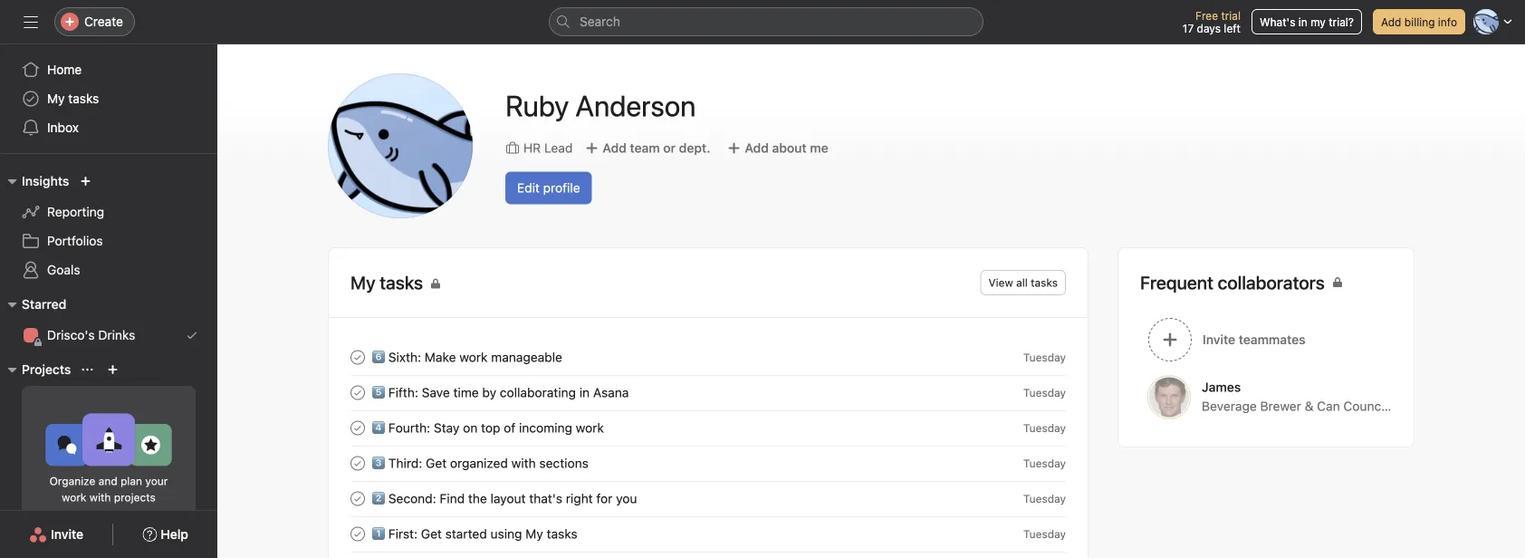 Task type: describe. For each thing, give the bounding box(es) containing it.
free trial 17 days left
[[1183, 9, 1241, 34]]

create button
[[54, 7, 135, 36]]

ra
[[369, 116, 432, 176]]

5️⃣
[[372, 385, 385, 400]]

3️⃣
[[372, 455, 385, 470]]

top
[[481, 420, 501, 435]]

what's
[[1260, 15, 1296, 28]]

drinks
[[98, 328, 135, 342]]

2 horizontal spatial work
[[576, 420, 604, 435]]

in inside button
[[1299, 15, 1308, 28]]

sixth:
[[388, 349, 421, 364]]

you
[[616, 491, 637, 506]]

drisco's drinks
[[47, 328, 135, 342]]

asana
[[593, 385, 629, 400]]

drisco's
[[47, 328, 95, 342]]

save
[[422, 385, 450, 400]]

beverage
[[1202, 399, 1257, 414]]

new image
[[80, 176, 91, 187]]

make
[[425, 349, 456, 364]]

show options, current sort, top image
[[82, 364, 93, 375]]

add team or dept.
[[603, 140, 711, 155]]

your
[[145, 475, 168, 487]]

reporting
[[47, 204, 104, 219]]

for
[[597, 491, 613, 506]]

organized
[[450, 455, 508, 470]]

new project or portfolio image
[[107, 364, 118, 375]]

tuesday for tasks
[[1024, 528, 1066, 540]]

ja
[[1162, 389, 1177, 406]]

help button
[[131, 518, 200, 551]]

what's in my trial?
[[1260, 15, 1354, 28]]

james
[[1202, 380, 1241, 395]]

4️⃣ fourth: stay on top of incoming work
[[372, 420, 604, 435]]

layout
[[491, 491, 526, 506]]

organize and plan your work with projects
[[49, 475, 168, 504]]

search list box
[[549, 7, 984, 36]]

add about me
[[745, 140, 829, 155]]

dept.
[[679, 140, 711, 155]]

team
[[630, 140, 660, 155]]

tuesday for in
[[1024, 386, 1066, 399]]

17
[[1183, 22, 1194, 34]]

tasks inside global element
[[68, 91, 99, 106]]

1️⃣ first: get started using my tasks
[[372, 526, 578, 541]]

inbox
[[47, 120, 79, 135]]

james beverage brewer & can councilor
[[1202, 380, 1400, 414]]

third:
[[388, 455, 423, 470]]

collaborating
[[500, 385, 576, 400]]

4 tuesday button from the top
[[1024, 457, 1066, 470]]

sections
[[539, 455, 589, 470]]

completed image for 6️⃣
[[347, 347, 369, 368]]

and
[[98, 475, 118, 487]]

6️⃣ sixth: make work manageable
[[372, 349, 563, 364]]

1 vertical spatial in
[[580, 385, 590, 400]]

invite button
[[17, 518, 95, 551]]

&
[[1305, 399, 1314, 414]]

home
[[47, 62, 82, 77]]

with inside organize and plan your work with projects
[[90, 491, 111, 504]]

trial?
[[1329, 15, 1354, 28]]

left
[[1224, 22, 1241, 34]]

completed checkbox for 4️⃣
[[347, 417, 369, 439]]

time
[[454, 385, 479, 400]]

add for add about me
[[745, 140, 769, 155]]

2️⃣
[[372, 491, 385, 506]]

view all tasks button
[[981, 270, 1066, 295]]

add billing info button
[[1373, 9, 1466, 34]]

incoming
[[519, 420, 573, 435]]

my tasks
[[47, 91, 99, 106]]

completed checkbox for 3️⃣
[[347, 453, 369, 474]]

stay
[[434, 420, 460, 435]]

portfolios
[[47, 233, 103, 248]]

inbox link
[[11, 113, 207, 142]]

completed checkbox for 5️⃣
[[347, 382, 369, 404]]

0 vertical spatial work
[[460, 349, 488, 364]]

portfolios link
[[11, 227, 207, 255]]

get for third:
[[426, 455, 447, 470]]

completed image for 2️⃣
[[347, 488, 369, 510]]

trial
[[1222, 9, 1241, 22]]

councilor
[[1344, 399, 1400, 414]]

using
[[491, 526, 522, 541]]

goals link
[[11, 255, 207, 284]]

6️⃣
[[372, 349, 385, 364]]

projects button
[[0, 359, 71, 381]]



Task type: locate. For each thing, give the bounding box(es) containing it.
1 vertical spatial completed image
[[347, 488, 369, 510]]

create
[[84, 14, 123, 29]]

0 horizontal spatial in
[[580, 385, 590, 400]]

0 vertical spatial tasks
[[68, 91, 99, 106]]

with down of
[[512, 455, 536, 470]]

3 completed image from the top
[[347, 417, 369, 439]]

home link
[[11, 55, 207, 84]]

my right using
[[526, 526, 543, 541]]

0 vertical spatial completed image
[[347, 347, 369, 368]]

get for first:
[[421, 526, 442, 541]]

completed image for 5️⃣
[[347, 382, 369, 404]]

my tasks link
[[11, 84, 207, 113]]

tuesday for right
[[1024, 492, 1066, 505]]

tasks
[[68, 91, 99, 106], [1031, 276, 1058, 289], [547, 526, 578, 541]]

0 vertical spatial my
[[47, 91, 65, 106]]

0 vertical spatial get
[[426, 455, 447, 470]]

0 vertical spatial completed checkbox
[[347, 453, 369, 474]]

frequent collaborators
[[1141, 272, 1325, 293]]

3 completed image from the top
[[347, 523, 369, 545]]

1 vertical spatial completed checkbox
[[347, 488, 369, 510]]

edit profile button
[[506, 172, 592, 204]]

0 vertical spatial in
[[1299, 15, 1308, 28]]

in left asana at the left of the page
[[580, 385, 590, 400]]

2 horizontal spatial tasks
[[1031, 276, 1058, 289]]

tasks down that's
[[547, 526, 578, 541]]

2 completed checkbox from the top
[[347, 382, 369, 404]]

my inside global element
[[47, 91, 65, 106]]

completed image left 6️⃣
[[347, 347, 369, 368]]

fourth:
[[388, 420, 430, 435]]

invite teammates
[[1203, 332, 1306, 347]]

3 tuesday button from the top
[[1024, 422, 1066, 434]]

completed checkbox left 2️⃣ in the left of the page
[[347, 488, 369, 510]]

insights
[[22, 173, 69, 188]]

2 vertical spatial completed image
[[347, 523, 369, 545]]

find
[[440, 491, 465, 506]]

completed image for 1️⃣
[[347, 523, 369, 545]]

1 horizontal spatial tasks
[[547, 526, 578, 541]]

me
[[810, 140, 829, 155]]

1 horizontal spatial work
[[460, 349, 488, 364]]

global element
[[0, 44, 217, 153]]

add left team
[[603, 140, 627, 155]]

Completed checkbox
[[347, 453, 369, 474], [347, 488, 369, 510]]

completed image left 3️⃣
[[347, 453, 369, 474]]

2 completed image from the top
[[347, 382, 369, 404]]

what's in my trial? button
[[1252, 9, 1363, 34]]

0 vertical spatial with
[[512, 455, 536, 470]]

tuesday button for tasks
[[1024, 528, 1066, 540]]

add left about
[[745, 140, 769, 155]]

tuesday
[[1024, 351, 1066, 364], [1024, 386, 1066, 399], [1024, 422, 1066, 434], [1024, 457, 1066, 470], [1024, 492, 1066, 505], [1024, 528, 1066, 540]]

projects
[[114, 491, 156, 504]]

1️⃣
[[372, 526, 385, 541]]

insights button
[[0, 170, 69, 192]]

add
[[1382, 15, 1402, 28], [603, 140, 627, 155], [745, 140, 769, 155]]

0 horizontal spatial add
[[603, 140, 627, 155]]

1 completed image from the top
[[347, 453, 369, 474]]

completed image for 3️⃣
[[347, 453, 369, 474]]

with
[[512, 455, 536, 470], [90, 491, 111, 504]]

4️⃣
[[372, 420, 385, 435]]

5️⃣ fifth: save time by collaborating in asana
[[372, 385, 629, 400]]

work down asana at the left of the page
[[576, 420, 604, 435]]

completed image left 5️⃣
[[347, 382, 369, 404]]

3 tuesday from the top
[[1024, 422, 1066, 434]]

insights element
[[0, 165, 217, 288]]

0 horizontal spatial my
[[47, 91, 65, 106]]

work down organize
[[62, 491, 86, 504]]

completed checkbox left 3️⃣
[[347, 453, 369, 474]]

3️⃣ third: get organized with sections
[[372, 455, 589, 470]]

work right make
[[460, 349, 488, 364]]

4 completed checkbox from the top
[[347, 523, 369, 545]]

tuesday for incoming
[[1024, 422, 1066, 434]]

brewer
[[1261, 399, 1302, 414]]

add for add team or dept.
[[603, 140, 627, 155]]

tuesday button for right
[[1024, 492, 1066, 505]]

tuesday button
[[1024, 351, 1066, 364], [1024, 386, 1066, 399], [1024, 422, 1066, 434], [1024, 457, 1066, 470], [1024, 492, 1066, 505], [1024, 528, 1066, 540]]

tasks down the home
[[68, 91, 99, 106]]

in
[[1299, 15, 1308, 28], [580, 385, 590, 400]]

can
[[1318, 399, 1341, 414]]

edit profile
[[517, 180, 580, 195]]

completed image for 4️⃣
[[347, 417, 369, 439]]

3 completed checkbox from the top
[[347, 417, 369, 439]]

completed checkbox for 6️⃣
[[347, 347, 369, 368]]

starred
[[22, 297, 66, 312]]

6 tuesday button from the top
[[1024, 528, 1066, 540]]

free
[[1196, 9, 1219, 22]]

work
[[460, 349, 488, 364], [576, 420, 604, 435], [62, 491, 86, 504]]

1 completed image from the top
[[347, 347, 369, 368]]

2 horizontal spatial add
[[1382, 15, 1402, 28]]

get
[[426, 455, 447, 470], [421, 526, 442, 541]]

1 horizontal spatial my
[[526, 526, 543, 541]]

or
[[664, 140, 676, 155]]

2 vertical spatial work
[[62, 491, 86, 504]]

starred button
[[0, 294, 66, 315]]

1 vertical spatial get
[[421, 526, 442, 541]]

1 vertical spatial completed image
[[347, 382, 369, 404]]

1 completed checkbox from the top
[[347, 347, 369, 368]]

1 tuesday button from the top
[[1024, 351, 1066, 364]]

hide sidebar image
[[24, 14, 38, 29]]

completed checkbox for 1️⃣
[[347, 523, 369, 545]]

days
[[1197, 22, 1221, 34]]

invite
[[51, 527, 84, 542]]

add team or dept. button
[[580, 132, 715, 164]]

Completed checkbox
[[347, 347, 369, 368], [347, 382, 369, 404], [347, 417, 369, 439], [347, 523, 369, 545]]

completed checkbox left 1️⃣
[[347, 523, 369, 545]]

my
[[1311, 15, 1326, 28]]

1 horizontal spatial in
[[1299, 15, 1308, 28]]

all
[[1017, 276, 1028, 289]]

on
[[463, 420, 478, 435]]

by
[[482, 385, 497, 400]]

5 tuesday from the top
[[1024, 492, 1066, 505]]

0 horizontal spatial tasks
[[68, 91, 99, 106]]

second:
[[388, 491, 436, 506]]

my up inbox
[[47, 91, 65, 106]]

completed checkbox left 5️⃣
[[347, 382, 369, 404]]

0 vertical spatial completed image
[[347, 453, 369, 474]]

completed image left 2️⃣ in the left of the page
[[347, 488, 369, 510]]

1 tuesday from the top
[[1024, 351, 1066, 364]]

0 horizontal spatial work
[[62, 491, 86, 504]]

work inside organize and plan your work with projects
[[62, 491, 86, 504]]

reporting link
[[11, 198, 207, 227]]

2 tuesday button from the top
[[1024, 386, 1066, 399]]

0 horizontal spatial with
[[90, 491, 111, 504]]

with down the and
[[90, 491, 111, 504]]

my tasks
[[351, 272, 423, 293]]

started
[[445, 526, 487, 541]]

tasks right all
[[1031, 276, 1058, 289]]

view all tasks
[[989, 276, 1058, 289]]

lead
[[545, 140, 573, 155]]

1 completed checkbox from the top
[[347, 453, 369, 474]]

2 completed image from the top
[[347, 488, 369, 510]]

projects
[[22, 362, 71, 377]]

view
[[989, 276, 1014, 289]]

tasks inside button
[[1031, 276, 1058, 289]]

completed image left 4️⃣
[[347, 417, 369, 439]]

2 tuesday from the top
[[1024, 386, 1066, 399]]

invite teammates button
[[1119, 310, 1414, 370]]

1 vertical spatial my
[[526, 526, 543, 541]]

1 vertical spatial work
[[576, 420, 604, 435]]

completed checkbox left 6️⃣
[[347, 347, 369, 368]]

fifth:
[[388, 385, 418, 400]]

4 tuesday from the top
[[1024, 457, 1066, 470]]

search
[[580, 14, 621, 29]]

2 vertical spatial tasks
[[547, 526, 578, 541]]

organize
[[49, 475, 95, 487]]

in left my
[[1299, 15, 1308, 28]]

ruby anderson
[[506, 88, 696, 123]]

billing
[[1405, 15, 1436, 28]]

starred element
[[0, 288, 217, 353]]

completed image
[[347, 453, 369, 474], [347, 488, 369, 510], [347, 523, 369, 545]]

add about me button
[[722, 132, 833, 164]]

completed checkbox for 2️⃣
[[347, 488, 369, 510]]

1 horizontal spatial with
[[512, 455, 536, 470]]

completed checkbox left 4️⃣
[[347, 417, 369, 439]]

tuesday button for incoming
[[1024, 422, 1066, 434]]

tuesday button for in
[[1024, 386, 1066, 399]]

about
[[772, 140, 807, 155]]

1 vertical spatial tasks
[[1031, 276, 1058, 289]]

manageable
[[491, 349, 563, 364]]

add left billing
[[1382, 15, 1402, 28]]

2 completed checkbox from the top
[[347, 488, 369, 510]]

completed image left 1️⃣
[[347, 523, 369, 545]]

5 tuesday button from the top
[[1024, 492, 1066, 505]]

completed image
[[347, 347, 369, 368], [347, 382, 369, 404], [347, 417, 369, 439]]

1 vertical spatial with
[[90, 491, 111, 504]]

get right first:
[[421, 526, 442, 541]]

right
[[566, 491, 593, 506]]

ra button
[[328, 73, 473, 218]]

1 horizontal spatial add
[[745, 140, 769, 155]]

drisco's drinks link
[[11, 321, 207, 350]]

of
[[504, 420, 516, 435]]

6 tuesday from the top
[[1024, 528, 1066, 540]]

add for add billing info
[[1382, 15, 1402, 28]]

projects element
[[0, 353, 217, 558]]

info
[[1439, 15, 1458, 28]]

2 vertical spatial completed image
[[347, 417, 369, 439]]

first:
[[388, 526, 418, 541]]

add billing info
[[1382, 15, 1458, 28]]

goals
[[47, 262, 80, 277]]

the
[[468, 491, 487, 506]]

get right the third:
[[426, 455, 447, 470]]

profile
[[543, 180, 580, 195]]

edit
[[517, 180, 540, 195]]

plan
[[121, 475, 142, 487]]



Task type: vqa. For each thing, say whether or not it's contained in the screenshot.
top leftCount icon
no



